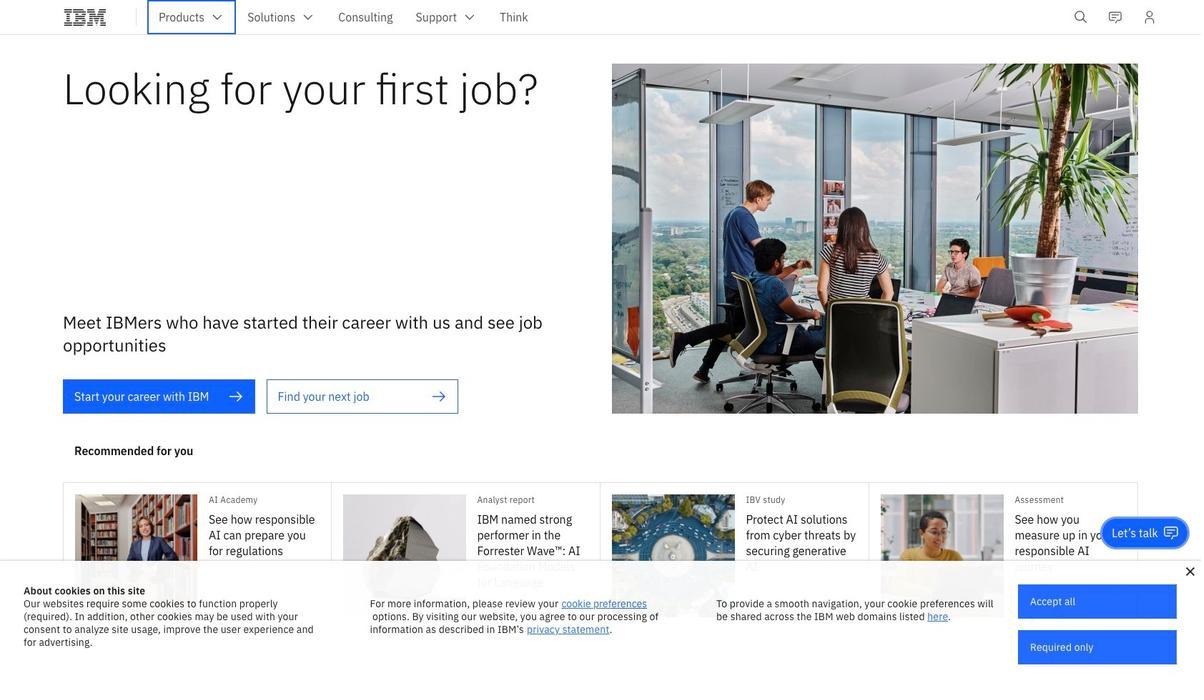Task type: locate. For each thing, give the bounding box(es) containing it.
let's talk element
[[1112, 526, 1158, 541]]



